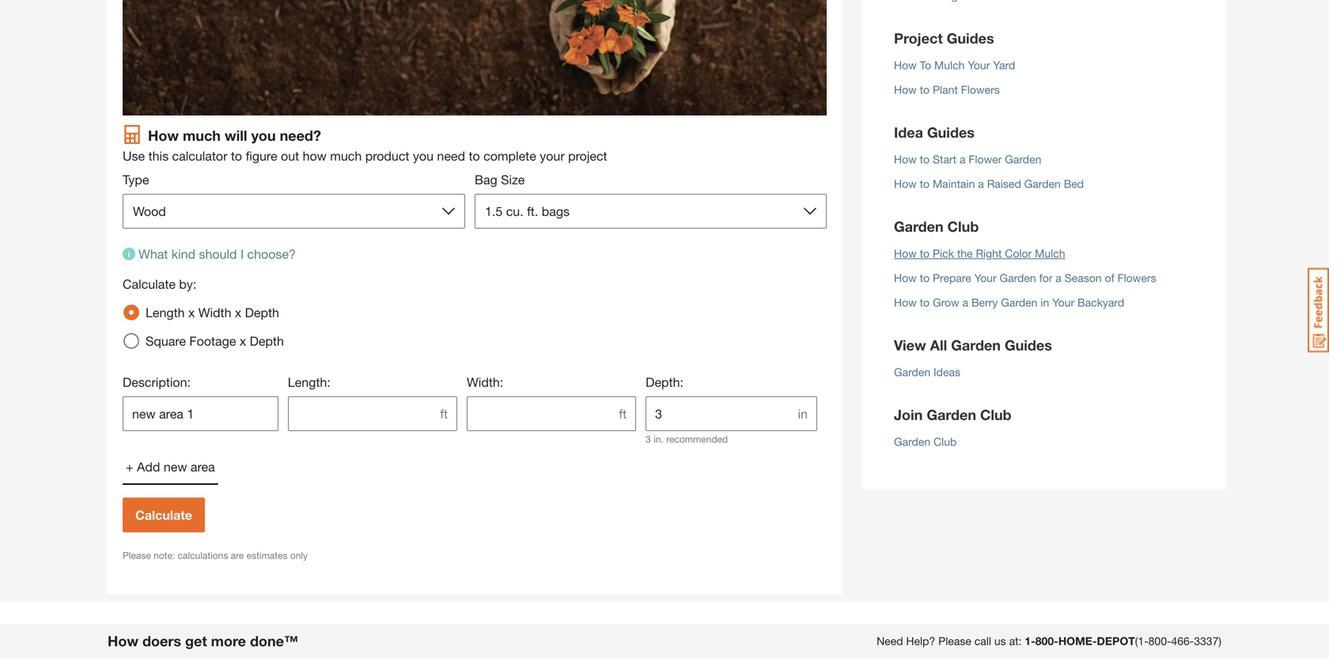 Task type: locate. For each thing, give the bounding box(es) containing it.
guides for idea guides
[[928, 124, 975, 141]]

to left maintain
[[920, 177, 930, 190]]

to for how to prepare your garden for a season of flowers
[[920, 271, 930, 285]]

calculate button
[[123, 498, 205, 533]]

0 vertical spatial mulch
[[935, 59, 965, 72]]

garden down the ideas
[[927, 406, 977, 423]]

1 vertical spatial please
[[939, 635, 972, 648]]

x
[[188, 305, 195, 320], [235, 305, 242, 320], [240, 334, 246, 349]]

flowers
[[961, 83, 1000, 96], [1118, 271, 1157, 285]]

club down join garden club
[[934, 435, 957, 448]]

0 vertical spatial in
[[1041, 296, 1050, 309]]

0 vertical spatial guides
[[947, 30, 995, 47]]

1 horizontal spatial ft
[[619, 406, 627, 421]]

to
[[920, 59, 932, 72]]

club
[[948, 218, 979, 235], [981, 406, 1012, 423], [934, 435, 957, 448]]

your inside how to mulch your yard link
[[968, 59, 990, 72]]

0 horizontal spatial in
[[798, 406, 808, 421]]

how left plant
[[894, 83, 917, 96]]

flowers inside how to prepare your garden for a season of flowers link
[[1118, 271, 1157, 285]]

1 garden club from the top
[[894, 218, 979, 235]]

how left doers on the left of page
[[108, 633, 139, 650]]

club inside garden club link
[[934, 435, 957, 448]]

a left berry
[[963, 296, 969, 309]]

are
[[231, 550, 244, 561]]

how
[[894, 59, 917, 72], [894, 83, 917, 96], [148, 127, 179, 144], [894, 153, 917, 166], [894, 177, 917, 190], [894, 247, 917, 260], [894, 271, 917, 285], [894, 296, 917, 309], [108, 633, 139, 650]]

0 horizontal spatial ft
[[440, 406, 448, 421]]

join
[[894, 406, 923, 423]]

your for yard
[[968, 59, 990, 72]]

0 vertical spatial you
[[251, 127, 276, 144]]

guides up start
[[928, 124, 975, 141]]

1 vertical spatial your
[[975, 271, 997, 285]]

you
[[251, 127, 276, 144], [413, 148, 434, 163]]

Wood button
[[123, 194, 465, 229]]

yard
[[994, 59, 1016, 72]]

1 vertical spatial much
[[330, 148, 362, 163]]

how
[[303, 148, 327, 163]]

by:
[[179, 277, 197, 292]]

a right start
[[960, 153, 966, 166]]

your down how to prepare your garden for a season of flowers link
[[1053, 296, 1075, 309]]

0 horizontal spatial flowers
[[961, 83, 1000, 96]]

1 horizontal spatial mulch
[[1035, 247, 1066, 260]]

square
[[146, 334, 186, 349]]

to left "pick"
[[920, 247, 930, 260]]

guides up garden ideas link
[[1005, 337, 1053, 354]]

please left note:
[[123, 550, 151, 561]]

how to plant flowers
[[894, 83, 1000, 96]]

your left yard
[[968, 59, 990, 72]]

calculate inside "button"
[[135, 508, 192, 523]]

2 ft from the left
[[619, 406, 627, 421]]

how much will you need?
[[148, 127, 321, 144]]

garden club inside garden club link
[[894, 435, 957, 448]]

ft
[[440, 406, 448, 421], [619, 406, 627, 421]]

width:
[[467, 375, 504, 390]]

garden club
[[894, 218, 979, 235], [894, 435, 957, 448]]

how for how to plant flowers
[[894, 83, 917, 96]]

to
[[920, 83, 930, 96], [231, 148, 242, 163], [469, 148, 480, 163], [920, 153, 930, 166], [920, 177, 930, 190], [920, 247, 930, 260], [920, 271, 930, 285], [920, 296, 930, 309]]

how down "idea" on the top of page
[[894, 153, 917, 166]]

grow
[[933, 296, 960, 309]]

view
[[894, 337, 927, 354]]

2 garden club from the top
[[894, 435, 957, 448]]

1 vertical spatial mulch
[[1035, 247, 1066, 260]]

x left the width
[[188, 305, 195, 320]]

flower
[[969, 153, 1002, 166]]

calculate for calculate
[[135, 508, 192, 523]]

please left call
[[939, 635, 972, 648]]

you left need
[[413, 148, 434, 163]]

garden down how to prepare your garden for a season of flowers
[[1001, 296, 1038, 309]]

to inside how to prepare your garden for a season of flowers link
[[920, 271, 930, 285]]

how to pick the right color mulch link
[[894, 245, 1195, 270]]

garden ideas
[[894, 366, 961, 379]]

1 800- from the left
[[1036, 635, 1059, 648]]

depth
[[245, 305, 279, 320], [250, 334, 284, 349]]

right
[[976, 247, 1002, 260]]

please
[[123, 550, 151, 561], [939, 635, 972, 648]]

2 vertical spatial guides
[[1005, 337, 1053, 354]]

how for how much will you need?
[[148, 127, 179, 144]]

how for how doers get more done™
[[108, 633, 139, 650]]

bags
[[542, 204, 570, 219]]

to down will
[[231, 148, 242, 163]]

1 vertical spatial calculate
[[135, 508, 192, 523]]

done™
[[250, 633, 298, 650]]

ft for width:
[[619, 406, 627, 421]]

a left the raised
[[979, 177, 984, 190]]

garden
[[1005, 153, 1042, 166], [1025, 177, 1061, 190], [894, 218, 944, 235], [1000, 271, 1037, 285], [1001, 296, 1038, 309], [952, 337, 1001, 354], [894, 366, 931, 379], [927, 406, 977, 423], [894, 435, 931, 448]]

1 horizontal spatial you
[[413, 148, 434, 163]]

flowers down yard
[[961, 83, 1000, 96]]

option group
[[117, 298, 297, 355]]

to for how to maintain a raised garden bed
[[920, 177, 930, 190]]

how to mulch your yard link
[[894, 57, 1195, 82]]

how to grow a berry garden in your backyard
[[894, 296, 1125, 309]]

1 horizontal spatial 800-
[[1149, 635, 1172, 648]]

calculate for calculate by:
[[123, 277, 176, 292]]

1.5
[[485, 204, 503, 219]]

0 horizontal spatial much
[[183, 127, 221, 144]]

width
[[198, 305, 231, 320]]

800- right the at:
[[1036, 635, 1059, 648]]

a right the for
[[1056, 271, 1062, 285]]

to inside how to maintain a raised garden bed link
[[920, 177, 930, 190]]

much up calculator
[[183, 127, 221, 144]]

your up berry
[[975, 271, 997, 285]]

how left "pick"
[[894, 247, 917, 260]]

to left plant
[[920, 83, 930, 96]]

mulch up the for
[[1035, 247, 1066, 260]]

0 vertical spatial flowers
[[961, 83, 1000, 96]]

1 horizontal spatial please
[[939, 635, 972, 648]]

guides up how to mulch your yard
[[947, 30, 995, 47]]

to left start
[[920, 153, 930, 166]]

garden right all at the right of the page
[[952, 337, 1001, 354]]

your inside how to prepare your garden for a season of flowers link
[[975, 271, 997, 285]]

feedback link image
[[1308, 268, 1330, 353]]

backyard
[[1078, 296, 1125, 309]]

how left prepare
[[894, 271, 917, 285]]

berry
[[972, 296, 998, 309]]

how left to
[[894, 59, 917, 72]]

will
[[225, 127, 247, 144]]

your for garden
[[975, 271, 997, 285]]

club up the
[[948, 218, 979, 235]]

guides for project guides
[[947, 30, 995, 47]]

raised
[[988, 177, 1022, 190]]

at:
[[1010, 635, 1022, 648]]

maintain
[[933, 177, 975, 190]]

0 vertical spatial your
[[968, 59, 990, 72]]

1 horizontal spatial much
[[330, 148, 362, 163]]

0 vertical spatial calculate
[[123, 277, 176, 292]]

flowers inside how to plant flowers link
[[961, 83, 1000, 96]]

how up this
[[148, 127, 179, 144]]

0 vertical spatial much
[[183, 127, 221, 144]]

calculate down "what"
[[123, 277, 176, 292]]

depth right the width
[[245, 305, 279, 320]]

a for raised
[[979, 177, 984, 190]]

get
[[185, 633, 207, 650]]

note:
[[154, 550, 175, 561]]

to inside the how to grow a berry garden in your backyard link
[[920, 296, 930, 309]]

to left grow
[[920, 296, 930, 309]]

to right need
[[469, 148, 480, 163]]

garden ideas link
[[894, 364, 1195, 389]]

mulch inside how to mulch your yard link
[[935, 59, 965, 72]]

you up figure at left
[[251, 127, 276, 144]]

to inside how to start a flower garden link
[[920, 153, 930, 166]]

calculate
[[123, 277, 176, 292], [135, 508, 192, 523]]

add
[[137, 459, 160, 474]]

how for how to maintain a raised garden bed
[[894, 177, 917, 190]]

garden club down join
[[894, 435, 957, 448]]

1 ft from the left
[[440, 406, 448, 421]]

mulch
[[935, 59, 965, 72], [1035, 247, 1066, 260]]

a for flower
[[960, 153, 966, 166]]

flowers right of
[[1118, 271, 1157, 285]]

garden club up "pick"
[[894, 218, 979, 235]]

800-
[[1036, 635, 1059, 648], [1149, 635, 1172, 648]]

to for how to grow a berry garden in your backyard
[[920, 296, 930, 309]]

plant
[[933, 83, 958, 96]]

calculate up note:
[[135, 508, 192, 523]]

need
[[877, 635, 904, 648]]

None button
[[475, 194, 827, 229]]

to inside how to plant flowers link
[[920, 83, 930, 96]]

2 vertical spatial your
[[1053, 296, 1075, 309]]

0 horizontal spatial mulch
[[935, 59, 965, 72]]

to for how to plant flowers
[[920, 83, 930, 96]]

to inside how to pick the right color mulch link
[[920, 247, 930, 260]]

0 horizontal spatial you
[[251, 127, 276, 144]]

1 vertical spatial guides
[[928, 124, 975, 141]]

how to start a flower garden link
[[894, 151, 1195, 176]]

club up garden club link
[[981, 406, 1012, 423]]

1 vertical spatial garden club
[[894, 435, 957, 448]]

how for how to prepare your garden for a season of flowers
[[894, 271, 917, 285]]

2 vertical spatial club
[[934, 435, 957, 448]]

start
[[933, 153, 957, 166]]

0 horizontal spatial 800-
[[1036, 635, 1059, 648]]

use
[[123, 148, 145, 163]]

how for how to pick the right color mulch
[[894, 247, 917, 260]]

i
[[241, 247, 244, 262]]

much right how
[[330, 148, 362, 163]]

how left grow
[[894, 296, 917, 309]]

product
[[365, 148, 410, 163]]

1 vertical spatial you
[[413, 148, 434, 163]]

more
[[211, 633, 246, 650]]

to for how to start a flower garden
[[920, 153, 930, 166]]

0 vertical spatial garden club
[[894, 218, 979, 235]]

mulch right to
[[935, 59, 965, 72]]

1 vertical spatial flowers
[[1118, 271, 1157, 285]]

to left prepare
[[920, 271, 930, 285]]

need help? please call us at: 1-800-home-depot (1-800-466-3337)
[[877, 635, 1222, 648]]

doers
[[142, 633, 181, 650]]

800- right depot
[[1149, 635, 1172, 648]]

0 vertical spatial please
[[123, 550, 151, 561]]

how left maintain
[[894, 177, 917, 190]]

depot
[[1097, 635, 1136, 648]]

1-
[[1025, 635, 1036, 648]]

1 horizontal spatial flowers
[[1118, 271, 1157, 285]]

depth right footage on the left of page
[[250, 334, 284, 349]]

of
[[1105, 271, 1115, 285]]

3
[[646, 434, 651, 445]]



Task type: describe. For each thing, give the bounding box(es) containing it.
how to pick the right color mulch
[[894, 247, 1066, 260]]

ideas
[[934, 366, 961, 379]]

season
[[1065, 271, 1102, 285]]

should
[[199, 247, 237, 262]]

ft.
[[527, 204, 538, 219]]

call
[[975, 635, 992, 648]]

complete
[[484, 148, 536, 163]]

how to maintain a raised garden bed link
[[894, 176, 1195, 200]]

0 vertical spatial club
[[948, 218, 979, 235]]

description:
[[123, 375, 191, 390]]

1 vertical spatial depth
[[250, 334, 284, 349]]

what
[[139, 247, 168, 262]]

garden down how to start a flower garden link
[[1025, 177, 1061, 190]]

how to grow a berry garden in your backyard link
[[894, 294, 1195, 319]]

0 vertical spatial depth
[[245, 305, 279, 320]]

bag size
[[475, 172, 525, 187]]

how doers get more done™
[[108, 633, 298, 650]]

only
[[290, 550, 308, 561]]

need
[[437, 148, 465, 163]]

cu.
[[506, 204, 524, 219]]

use this calculator to figure out how much product you need to complete your project
[[123, 148, 608, 163]]

project guides
[[894, 30, 995, 47]]

for
[[1040, 271, 1053, 285]]

3337)
[[1195, 635, 1222, 648]]

how to mulch your yard
[[894, 59, 1016, 72]]

need?
[[280, 127, 321, 144]]

(1-
[[1136, 635, 1149, 648]]

how to prepare your garden for a season of flowers link
[[894, 270, 1195, 294]]

garden down view
[[894, 366, 931, 379]]

mulch inside how to pick the right color mulch link
[[1035, 247, 1066, 260]]

how to plant flowers link
[[894, 82, 1195, 106]]

garden club link
[[894, 434, 1195, 458]]

depth:
[[646, 375, 684, 390]]

join garden club
[[894, 406, 1012, 423]]

prepare
[[933, 271, 972, 285]]

wood
[[133, 204, 166, 219]]

garden down color
[[1000, 271, 1037, 285]]

home-
[[1059, 635, 1097, 648]]

all
[[931, 337, 948, 354]]

us
[[995, 635, 1007, 648]]

help?
[[907, 635, 936, 648]]

garden down join
[[894, 435, 931, 448]]

length:
[[288, 375, 331, 390]]

please note: calculations are estimates only
[[123, 550, 308, 561]]

color
[[1005, 247, 1032, 260]]

1 horizontal spatial in
[[1041, 296, 1050, 309]]

pick
[[933, 247, 955, 260]]

type
[[123, 172, 149, 187]]

bed
[[1064, 177, 1084, 190]]

to for how to pick the right color mulch
[[920, 247, 930, 260]]

project
[[568, 148, 608, 163]]

how for how to mulch your yard
[[894, 59, 917, 72]]

figure
[[246, 148, 277, 163]]

this
[[148, 148, 169, 163]]

what kind should i choose? button
[[139, 245, 296, 264]]

in.
[[654, 434, 664, 445]]

+
[[126, 459, 133, 474]]

x right the width
[[235, 305, 242, 320]]

how for how to grow a berry garden in your backyard
[[894, 296, 917, 309]]

how to start a flower garden
[[894, 153, 1042, 166]]

length x width x depth
[[146, 305, 279, 320]]

none button containing 1.5
[[475, 194, 827, 229]]

2 800- from the left
[[1149, 635, 1172, 648]]

choose?
[[247, 247, 296, 262]]

option group containing length x width x depth
[[117, 298, 297, 355]]

how for how to start a flower garden
[[894, 153, 917, 166]]

466-
[[1172, 635, 1195, 648]]

recommended
[[667, 434, 728, 445]]

0 horizontal spatial please
[[123, 550, 151, 561]]

length
[[146, 305, 185, 320]]

size
[[501, 172, 525, 187]]

out
[[281, 148, 299, 163]]

bag
[[475, 172, 498, 187]]

idea guides
[[894, 124, 975, 141]]

a for berry
[[963, 296, 969, 309]]

what kind should i choose?
[[139, 247, 296, 262]]

calculations
[[178, 550, 228, 561]]

view all garden guides
[[894, 337, 1053, 354]]

1.5 cu. ft. bags
[[485, 204, 570, 219]]

x right footage on the left of page
[[240, 334, 246, 349]]

how to prepare your garden for a season of flowers
[[894, 271, 1157, 285]]

your inside the how to grow a berry garden in your backyard link
[[1053, 296, 1075, 309]]

estimates
[[247, 550, 288, 561]]

1 vertical spatial club
[[981, 406, 1012, 423]]

footage
[[190, 334, 236, 349]]

the
[[958, 247, 973, 260]]

1 vertical spatial in
[[798, 406, 808, 421]]

3 in. recommended
[[646, 434, 728, 445]]

calculator
[[172, 148, 228, 163]]

calculator banner image
[[123, 0, 827, 116]]

garden up the raised
[[1005, 153, 1042, 166]]

new
[[164, 459, 187, 474]]

square footage x depth
[[146, 334, 284, 349]]

ft for length:
[[440, 406, 448, 421]]

garden up "pick"
[[894, 218, 944, 235]]

idea
[[894, 124, 924, 141]]



Task type: vqa. For each thing, say whether or not it's contained in the screenshot.
top Your
yes



